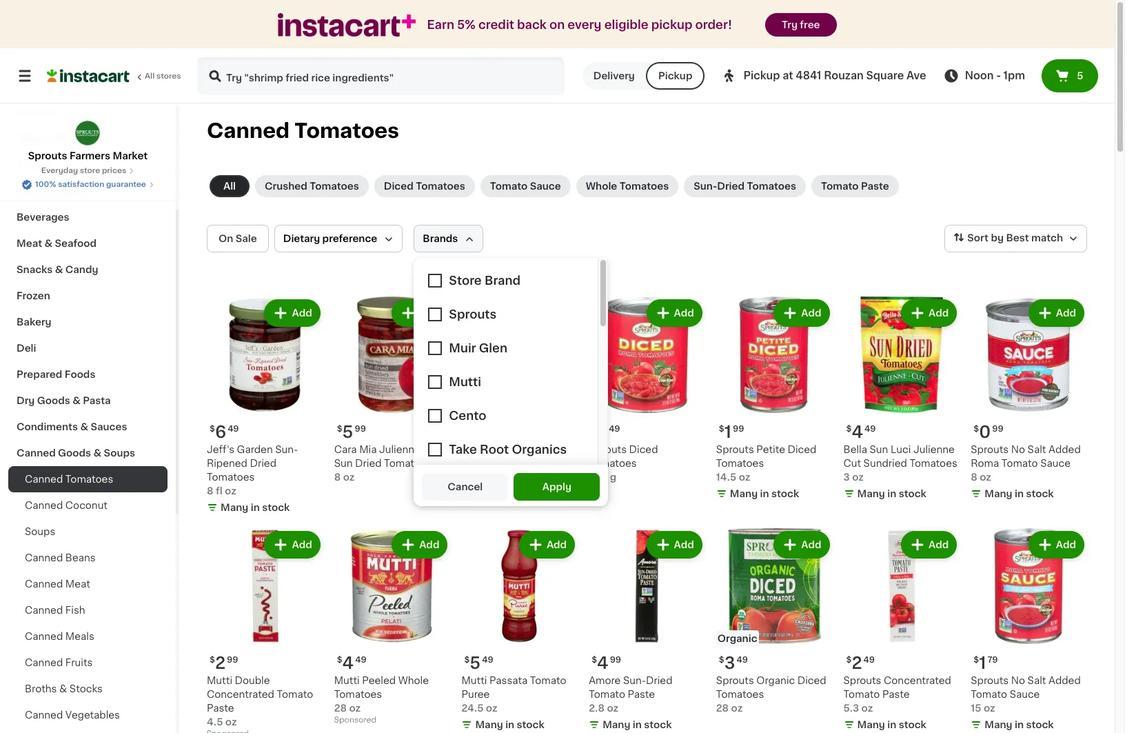 Task type: locate. For each thing, give the bounding box(es) containing it.
0 horizontal spatial 28
[[334, 704, 347, 713]]

in down sprouts petite diced tomatoes 14.5 oz
[[760, 489, 769, 498]]

sprouts up roma
[[971, 445, 1009, 454]]

no inside sprouts no salt added tomato sauce 15 oz
[[1012, 676, 1026, 686]]

$ up sprouts petite diced tomatoes 14.5 oz
[[719, 425, 725, 433]]

mutti for 4
[[334, 676, 360, 686]]

0 horizontal spatial $ 1 99
[[464, 424, 490, 440]]

soups down the sauces at left bottom
[[104, 448, 135, 458]]

all stores
[[145, 72, 181, 80]]

mutti down $ 2 99
[[207, 676, 232, 686]]

sprouts inside sprouts petite diced tomatoes 14.5 oz
[[717, 445, 754, 454]]

add button for mutti passata tomato puree
[[521, 532, 574, 557]]

$ 4 49 for mutti peeled whole tomatoes
[[337, 656, 367, 671]]

$ inside '$ 5 49'
[[464, 656, 470, 664]]

everyday store prices link
[[41, 166, 135, 177]]

0 horizontal spatial julienne
[[379, 445, 421, 454]]

many in stock down sprouts no salt added tomato sauce 15 oz
[[985, 720, 1054, 730]]

all up on at the left of page
[[223, 181, 236, 191]]

4 up bella in the bottom of the page
[[852, 424, 864, 440]]

tomatoes inside "sprouts diced tomatoes no salt added 14.5 oz"
[[462, 458, 510, 468]]

pickup down pickup
[[659, 71, 693, 81]]

sprouts down "$ 1 79"
[[971, 676, 1009, 686]]

in down jeff's garden sun- ripened dried tomatoes 8 fl oz
[[251, 503, 260, 512]]

dried
[[718, 181, 745, 191], [250, 458, 277, 468], [355, 458, 382, 468], [646, 676, 673, 686]]

5 up puree
[[470, 656, 481, 671]]

1 vertical spatial no
[[512, 458, 526, 468]]

1 horizontal spatial 8
[[334, 472, 341, 482]]

pickup
[[744, 70, 780, 81], [659, 71, 693, 81]]

$ 1 79
[[974, 656, 998, 671]]

sun- inside jeff's garden sun- ripened dried tomatoes 8 fl oz
[[275, 445, 298, 454]]

0 horizontal spatial 5
[[343, 424, 353, 440]]

$ 1 99 up "sprouts diced tomatoes no salt added 14.5 oz"
[[464, 424, 490, 440]]

bella
[[844, 445, 868, 454]]

1 28 from the left
[[334, 704, 347, 713]]

0 vertical spatial salt
[[1028, 445, 1047, 454]]

pickup at 4841 rouzan square ave button
[[722, 57, 927, 95]]

meat up fish
[[65, 579, 90, 589]]

49 up the sprouts organic diced tomatoes 28 oz in the right bottom of the page
[[737, 656, 748, 664]]

preference
[[323, 234, 377, 243]]

fish
[[65, 606, 85, 615]]

sprouts
[[17, 134, 56, 143], [28, 151, 67, 161], [589, 445, 627, 454], [462, 445, 500, 454], [717, 445, 754, 454], [971, 445, 1009, 454], [717, 676, 754, 686], [844, 676, 882, 686], [971, 676, 1009, 686]]

4 up amore
[[597, 656, 609, 671]]

canned for canned meals link
[[25, 632, 63, 641]]

many in stock down amore sun-dried tomato paste 2.8 oz
[[603, 720, 672, 730]]

julienne
[[379, 445, 421, 454], [914, 445, 955, 454]]

add button for sprouts petite diced tomatoes
[[775, 301, 829, 326]]

add button
[[266, 301, 319, 326], [393, 301, 447, 326], [648, 301, 701, 326], [775, 301, 829, 326], [903, 301, 956, 326], [1030, 301, 1084, 326], [266, 532, 319, 557], [393, 532, 447, 557], [521, 532, 574, 557], [648, 532, 701, 557], [775, 532, 829, 557], [903, 532, 956, 557], [1030, 532, 1084, 557]]

stock down amore sun-dried tomato paste 2.8 oz
[[644, 720, 672, 730]]

canned for canned meat link
[[25, 579, 63, 589]]

add button for sprouts no salt added tomato sauce
[[1030, 532, 1084, 557]]

no inside sprouts no salt added roma tomato sauce 8 oz
[[1012, 445, 1026, 454]]

many down 2.8
[[603, 720, 631, 730]]

prepared
[[17, 370, 62, 379]]

2 up sprouts diced tomatoes 794 g
[[597, 424, 608, 440]]

many in stock down sprouts petite diced tomatoes 14.5 oz
[[730, 489, 800, 498]]

whole inside mutti peeled whole tomatoes 28 oz
[[398, 676, 429, 686]]

1 vertical spatial salt
[[529, 458, 547, 468]]

99 right 0
[[993, 425, 1004, 433]]

1 horizontal spatial all
[[223, 181, 236, 191]]

in down mutti passata tomato puree 24.5 oz
[[506, 720, 515, 730]]

diced inside "sprouts diced tomatoes no salt added 14.5 oz"
[[502, 445, 531, 454]]

99 inside $ 4 99
[[610, 656, 622, 664]]

sauce inside sprouts no salt added roma tomato sauce 8 oz
[[1041, 458, 1071, 468]]

1 vertical spatial meat
[[65, 579, 90, 589]]

many for $ 1 99
[[730, 489, 758, 498]]

0 vertical spatial 3
[[844, 472, 850, 482]]

0 vertical spatial all
[[145, 72, 155, 80]]

$ inside $ 3 49
[[719, 656, 725, 664]]

many down roma
[[985, 489, 1013, 498]]

sun up sundried
[[870, 445, 889, 454]]

1 horizontal spatial 14.5
[[717, 472, 737, 482]]

$ 2 49 for sprouts diced tomatoes
[[592, 424, 620, 440]]

$ for sprouts concentrated tomato paste
[[847, 656, 852, 664]]

canned for canned fruits link
[[25, 658, 63, 668]]

many for $ 4 99
[[603, 720, 631, 730]]

1 vertical spatial 5
[[343, 424, 353, 440]]

& inside "link"
[[80, 422, 88, 432]]

5 for $ 5 99
[[343, 424, 353, 440]]

2 for mutti
[[215, 656, 226, 671]]

0 horizontal spatial $ 2 49
[[592, 424, 620, 440]]

stock for $ 2 49
[[899, 720, 927, 730]]

& down beverages
[[44, 239, 53, 248]]

1 for sprouts diced tomatoes no salt added
[[470, 424, 477, 440]]

0 vertical spatial sun
[[870, 445, 889, 454]]

5 right 1pm
[[1077, 71, 1084, 81]]

sprouts inside the sprouts organic diced tomatoes 28 oz
[[717, 676, 754, 686]]

sprouts for sprouts brands
[[17, 134, 56, 143]]

2 for sprouts
[[597, 424, 608, 440]]

1 horizontal spatial pickup
[[744, 70, 780, 81]]

canned meat
[[25, 579, 90, 589]]

tomato inside "link"
[[821, 181, 859, 191]]

stock down sprouts no salt added tomato sauce 15 oz
[[1027, 720, 1054, 730]]

$ up sprouts diced tomatoes 794 g
[[592, 425, 597, 433]]

0 horizontal spatial sun-
[[275, 445, 298, 454]]

canned fish link
[[8, 597, 168, 623]]

rouzan
[[824, 70, 864, 81]]

sprouts for sprouts no salt added roma tomato sauce 8 oz
[[971, 445, 1009, 454]]

0 vertical spatial 14.5
[[717, 472, 737, 482]]

$ up 5.3
[[847, 656, 852, 664]]

1 vertical spatial added
[[462, 472, 494, 482]]

3 down cut
[[844, 472, 850, 482]]

deli
[[17, 343, 36, 353]]

brands button
[[414, 225, 484, 252]]

diced inside diced tomatoes link
[[384, 181, 414, 191]]

0 vertical spatial whole
[[586, 181, 618, 191]]

many in stock for $ 4 49
[[858, 489, 927, 498]]

canned up broths
[[25, 658, 63, 668]]

sauces
[[91, 422, 127, 432]]

sprouts inside sprouts diced tomatoes 794 g
[[589, 445, 627, 454]]

many in stock for $ 4 99
[[603, 720, 672, 730]]

99 inside $ 2 99
[[227, 656, 238, 664]]

1 vertical spatial concentrated
[[207, 690, 274, 700]]

pickup inside button
[[659, 71, 693, 81]]

tomato inside mutti double concentrated tomato paste 4.5 oz
[[277, 690, 313, 700]]

foods
[[65, 370, 95, 379]]

dry
[[17, 396, 35, 406]]

1 vertical spatial sauce
[[1041, 458, 1071, 468]]

28 for 4
[[334, 704, 347, 713]]

1 vertical spatial 14.5
[[462, 486, 482, 496]]

condiments & sauces
[[17, 422, 127, 432]]

oz inside sprouts petite diced tomatoes 14.5 oz
[[739, 472, 751, 482]]

many in stock down jeff's garden sun- ripened dried tomatoes 8 fl oz
[[221, 503, 290, 512]]

1 mutti from the left
[[207, 676, 232, 686]]

sprouts up cancel
[[462, 445, 500, 454]]

market
[[113, 151, 148, 161]]

4 up mutti peeled whole tomatoes 28 oz
[[343, 656, 354, 671]]

1 horizontal spatial brands
[[423, 234, 458, 243]]

many in stock for $ 1 99
[[730, 489, 800, 498]]

1 horizontal spatial sponsored badge image
[[334, 717, 376, 724]]

0 horizontal spatial whole
[[398, 676, 429, 686]]

49 inside the $ 6 49
[[228, 425, 239, 433]]

best
[[1007, 233, 1029, 243]]

0 vertical spatial $ 2 49
[[592, 424, 620, 440]]

& left eggs
[[46, 186, 54, 196]]

order!
[[696, 19, 732, 30]]

1 vertical spatial sun
[[334, 458, 353, 468]]

$ inside $ 4 99
[[592, 656, 597, 664]]

sprouts down recipes at the left top of the page
[[17, 134, 56, 143]]

many in stock down mutti passata tomato puree 24.5 oz
[[476, 720, 545, 730]]

1 vertical spatial $ 2 49
[[847, 656, 875, 671]]

dairy
[[17, 186, 43, 196]]

salt inside sprouts no salt added roma tomato sauce 8 oz
[[1028, 445, 1047, 454]]

49 right 6
[[228, 425, 239, 433]]

sponsored badge image
[[334, 717, 376, 724], [207, 730, 249, 733]]

$ up mutti peeled whole tomatoes 28 oz
[[337, 656, 343, 664]]

stock for $ 6 49
[[262, 503, 290, 512]]

many for $ 1 79
[[985, 720, 1013, 730]]

3
[[844, 472, 850, 482], [725, 656, 736, 671]]

1 up sprouts petite diced tomatoes 14.5 oz
[[725, 424, 732, 440]]

snacks
[[17, 265, 53, 275]]

$ up puree
[[464, 656, 470, 664]]

3 mutti from the left
[[462, 676, 487, 686]]

many in stock for $ 2 49
[[858, 720, 927, 730]]

1 horizontal spatial sauce
[[1010, 690, 1040, 700]]

paste
[[861, 181, 890, 191], [628, 690, 655, 700], [883, 690, 910, 700], [207, 704, 234, 713]]

0 horizontal spatial 8
[[207, 486, 213, 496]]

1 horizontal spatial $ 2 49
[[847, 656, 875, 671]]

tomatoes inside bella sun luci julienne cut sundried tomatoes 3 oz
[[910, 458, 958, 468]]

sponsored badge image down 4.5
[[207, 730, 249, 733]]

1 horizontal spatial 28
[[717, 704, 729, 713]]

dried inside amore sun-dried tomato paste 2.8 oz
[[646, 676, 673, 686]]

$ inside $ 0 99
[[974, 425, 980, 433]]

2 28 from the left
[[717, 704, 729, 713]]

49 up sprouts concentrated tomato paste 5.3 oz
[[864, 656, 875, 664]]

noon - 1pm link
[[943, 68, 1026, 84]]

2 $ 1 99 from the left
[[719, 424, 745, 440]]

cancel button
[[422, 473, 509, 501]]

0 vertical spatial sponsored badge image
[[334, 717, 376, 724]]

add button for sprouts concentrated tomato paste
[[903, 532, 956, 557]]

add for sprouts concentrated tomato paste
[[929, 540, 949, 549]]

all inside 'link'
[[223, 181, 236, 191]]

0 horizontal spatial soups
[[25, 527, 55, 537]]

1 horizontal spatial 5
[[470, 656, 481, 671]]

0 vertical spatial 5
[[1077, 71, 1084, 81]]

sprouts left petite
[[717, 445, 754, 454]]

dry goods & pasta
[[17, 396, 111, 406]]

2 horizontal spatial 5
[[1077, 71, 1084, 81]]

sprouts inside sprouts farmers market link
[[28, 151, 67, 161]]

pickup
[[652, 19, 693, 30]]

in down amore sun-dried tomato paste 2.8 oz
[[633, 720, 642, 730]]

in for $ 2 49
[[888, 720, 897, 730]]

2 horizontal spatial 8
[[971, 472, 978, 482]]

oz inside sprouts no salt added tomato sauce 15 oz
[[984, 704, 996, 713]]

meat up snacks
[[17, 239, 42, 248]]

brands inside brands 'dropdown button'
[[423, 234, 458, 243]]

salt inside sprouts no salt added tomato sauce 15 oz
[[1028, 676, 1047, 686]]

0 vertical spatial meat
[[17, 239, 42, 248]]

cara
[[334, 445, 357, 454]]

2 vertical spatial added
[[1049, 676, 1081, 686]]

canned down canned meat
[[25, 606, 63, 615]]

0 vertical spatial no
[[1012, 445, 1026, 454]]

1 vertical spatial organic
[[757, 676, 795, 686]]

tomatoes inside the sprouts organic diced tomatoes 28 oz
[[717, 690, 764, 700]]

candy
[[65, 265, 98, 275]]

pickup inside popup button
[[744, 70, 780, 81]]

1 horizontal spatial $ 1 99
[[719, 424, 745, 440]]

add button for sprouts diced tomatoes
[[648, 301, 701, 326]]

mutti double concentrated tomato paste 4.5 oz
[[207, 676, 313, 727]]

many
[[730, 489, 758, 498], [858, 489, 886, 498], [985, 489, 1013, 498], [221, 503, 249, 512], [603, 720, 631, 730], [476, 720, 503, 730], [858, 720, 886, 730], [985, 720, 1013, 730]]

dietary preference
[[283, 234, 377, 243]]

canned tomatoes
[[207, 121, 399, 141], [25, 475, 113, 484]]

soups up canned beans on the left bottom of the page
[[25, 527, 55, 537]]

49 up peeled
[[355, 656, 367, 664]]

0 horizontal spatial canned tomatoes
[[25, 475, 113, 484]]

$ up amore
[[592, 656, 597, 664]]

0 vertical spatial goods
[[37, 396, 70, 406]]

noon - 1pm
[[965, 70, 1026, 81]]

28 inside mutti peeled whole tomatoes 28 oz
[[334, 704, 347, 713]]

square
[[867, 70, 904, 81]]

in for $ 5 49
[[506, 720, 515, 730]]

stores
[[157, 72, 181, 80]]

sprouts inside "sprouts diced tomatoes no salt added 14.5 oz"
[[462, 445, 500, 454]]

1 for sprouts petite diced tomatoes
[[725, 424, 732, 440]]

canned up canned coconut
[[25, 475, 63, 484]]

many down sprouts petite diced tomatoes 14.5 oz
[[730, 489, 758, 498]]

1 horizontal spatial julienne
[[914, 445, 955, 454]]

2 horizontal spatial 4
[[852, 424, 864, 440]]

julienne inside bella sun luci julienne cut sundried tomatoes 3 oz
[[914, 445, 955, 454]]

mutti inside mutti peeled whole tomatoes 28 oz
[[334, 676, 360, 686]]

sprouts for sprouts concentrated tomato paste 5.3 oz
[[844, 676, 882, 686]]

0 vertical spatial added
[[1049, 445, 1081, 454]]

try
[[782, 20, 798, 30]]

49 inside '$ 5 49'
[[482, 656, 494, 664]]

49 inside $ 3 49
[[737, 656, 748, 664]]

$ inside the $ 6 49
[[210, 425, 215, 433]]

0 horizontal spatial sponsored badge image
[[207, 730, 249, 733]]

julienne right mia
[[379, 445, 421, 454]]

in down sundried
[[888, 489, 897, 498]]

in for $ 1 79
[[1015, 720, 1024, 730]]

1 horizontal spatial $ 4 49
[[847, 424, 876, 440]]

concentrated inside mutti double concentrated tomato paste 4.5 oz
[[207, 690, 274, 700]]

0 vertical spatial brands
[[58, 134, 93, 143]]

$ up roma
[[974, 425, 980, 433]]

all link
[[210, 175, 250, 197]]

794
[[589, 472, 608, 482]]

many down fl at the bottom left of the page
[[221, 503, 249, 512]]

goods down condiments & sauces
[[58, 448, 91, 458]]

0 horizontal spatial mutti
[[207, 676, 232, 686]]

dried inside jeff's garden sun- ripened dried tomatoes 8 fl oz
[[250, 458, 277, 468]]

many in stock for $ 5 49
[[476, 720, 545, 730]]

$ 2 99
[[210, 656, 238, 671]]

add for sprouts no salt added roma tomato sauce
[[1056, 308, 1077, 318]]

0 horizontal spatial 14.5
[[462, 486, 482, 496]]

$ up 4.5
[[210, 656, 215, 664]]

canned for canned coconut link
[[25, 501, 63, 510]]

mutti for 2
[[207, 676, 232, 686]]

0 horizontal spatial sauce
[[530, 181, 561, 191]]

5 for $ 5 49
[[470, 656, 481, 671]]

canned fruits
[[25, 658, 93, 668]]

salt for 1
[[1028, 676, 1047, 686]]

1 vertical spatial soups
[[25, 527, 55, 537]]

8 down roma
[[971, 472, 978, 482]]

0 vertical spatial soups
[[104, 448, 135, 458]]

1 vertical spatial sun-
[[275, 445, 298, 454]]

stock down sprouts petite diced tomatoes 14.5 oz
[[772, 489, 800, 498]]

pickup left at
[[744, 70, 780, 81]]

many down 24.5
[[476, 720, 503, 730]]

99 for 5
[[355, 425, 366, 433]]

diced inside the sprouts organic diced tomatoes 28 oz
[[798, 676, 827, 686]]

1 horizontal spatial 2
[[597, 424, 608, 440]]

canned down canned fish
[[25, 632, 63, 641]]

8 left fl at the bottom left of the page
[[207, 486, 213, 496]]

99 inside the $ 5 99
[[355, 425, 366, 433]]

oz inside the sprouts organic diced tomatoes 28 oz
[[731, 704, 743, 713]]

0 vertical spatial sauce
[[530, 181, 561, 191]]

brands
[[58, 134, 93, 143], [423, 234, 458, 243]]

1 vertical spatial brands
[[423, 234, 458, 243]]

$ 4 49 up bella in the bottom of the page
[[847, 424, 876, 440]]

& for candy
[[55, 265, 63, 275]]

$ inside "$ 1 79"
[[974, 656, 980, 664]]

2 julienne from the left
[[914, 445, 955, 454]]

99 inside $ 0 99
[[993, 425, 1004, 433]]

guarantee
[[106, 181, 146, 188]]

canned vegetables link
[[8, 702, 168, 728]]

$ inside the $ 5 99
[[337, 425, 343, 433]]

salt for 0
[[1028, 445, 1047, 454]]

0 horizontal spatial 1
[[470, 424, 477, 440]]

meals
[[65, 632, 94, 641]]

99 up double
[[227, 656, 238, 664]]

delivery button
[[583, 62, 646, 90]]

1 vertical spatial $ 4 49
[[337, 656, 367, 671]]

sprouts diced tomatoes 794 g
[[589, 445, 658, 482]]

& for eggs
[[46, 186, 54, 196]]

1 $ 1 99 from the left
[[464, 424, 490, 440]]

oz inside "sprouts diced tomatoes no salt added 14.5 oz"
[[484, 486, 496, 496]]

49 for sprouts concentrated tomato paste
[[864, 656, 875, 664]]

0 vertical spatial concentrated
[[884, 676, 952, 686]]

1 vertical spatial canned tomatoes
[[25, 475, 113, 484]]

2 mutti from the left
[[334, 676, 360, 686]]

product group
[[207, 297, 323, 517], [334, 297, 451, 484], [589, 297, 705, 484], [717, 297, 833, 503], [844, 297, 960, 503], [971, 297, 1088, 503], [207, 528, 323, 733], [334, 528, 451, 728], [462, 528, 578, 733], [589, 528, 705, 733], [717, 528, 833, 716], [844, 528, 960, 733], [971, 528, 1088, 733]]

$ 4 49 up peeled
[[337, 656, 367, 671]]

2 horizontal spatial mutti
[[462, 676, 487, 686]]

1 horizontal spatial concentrated
[[884, 676, 952, 686]]

add button for bella sun luci julienne cut sundried tomatoes
[[903, 301, 956, 326]]

canned down condiments
[[17, 448, 56, 458]]

1 horizontal spatial canned tomatoes
[[207, 121, 399, 141]]

add
[[292, 308, 312, 318], [419, 308, 440, 318], [674, 308, 694, 318], [802, 308, 822, 318], [929, 308, 949, 318], [1056, 308, 1077, 318], [292, 540, 312, 549], [419, 540, 440, 549], [547, 540, 567, 549], [674, 540, 694, 549], [802, 540, 822, 549], [929, 540, 949, 549], [1056, 540, 1077, 549]]

sprouts brands link
[[8, 126, 168, 152]]

& right broths
[[59, 684, 67, 694]]

add for bella sun luci julienne cut sundried tomatoes
[[929, 308, 949, 318]]

add for jeff's garden sun- ripened dried tomatoes
[[292, 308, 312, 318]]

8 inside cara mia julienne style sun dried tomatoes 8 oz
[[334, 472, 341, 482]]

1 vertical spatial whole
[[398, 676, 429, 686]]

sun down cara
[[334, 458, 353, 468]]

5 up cara
[[343, 424, 353, 440]]

$ up jeff's on the bottom of page
[[210, 425, 215, 433]]

2 vertical spatial sun-
[[623, 676, 646, 686]]

canned
[[207, 121, 290, 141], [17, 448, 56, 458], [25, 475, 63, 484], [25, 501, 63, 510], [25, 553, 63, 563], [25, 579, 63, 589], [25, 606, 63, 615], [25, 632, 63, 641], [25, 658, 63, 668], [25, 710, 63, 720]]

$ inside $ 2 99
[[210, 656, 215, 664]]

add for cara mia julienne style sun dried tomatoes
[[419, 308, 440, 318]]

product group containing 3
[[717, 528, 833, 716]]

1 horizontal spatial sun
[[870, 445, 889, 454]]

added inside sprouts no salt added tomato sauce 15 oz
[[1049, 676, 1081, 686]]

canned down broths
[[25, 710, 63, 720]]

salt
[[1028, 445, 1047, 454], [529, 458, 547, 468], [1028, 676, 1047, 686]]

49 for mutti peeled whole tomatoes
[[355, 656, 367, 664]]

sun inside bella sun luci julienne cut sundried tomatoes 3 oz
[[870, 445, 889, 454]]

sun-
[[694, 181, 718, 191], [275, 445, 298, 454], [623, 676, 646, 686]]

49 up sprouts diced tomatoes 794 g
[[609, 425, 620, 433]]

julienne right luci
[[914, 445, 955, 454]]

oz inside amore sun-dried tomato paste 2.8 oz
[[607, 704, 619, 713]]

1 horizontal spatial 3
[[844, 472, 850, 482]]

4 for amore
[[597, 656, 609, 671]]

0 horizontal spatial 3
[[725, 656, 736, 671]]

$ 2 49 up 5.3
[[847, 656, 875, 671]]

2 horizontal spatial 1
[[980, 656, 987, 671]]

canned for canned vegetables link
[[25, 710, 63, 720]]

in for $ 4 99
[[633, 720, 642, 730]]

$ up cara
[[337, 425, 343, 433]]

stock down mutti passata tomato puree 24.5 oz
[[517, 720, 545, 730]]

None search field
[[197, 57, 565, 95]]

$ up "sprouts diced tomatoes no salt added 14.5 oz"
[[464, 425, 470, 433]]

$ 2 49 for sprouts concentrated tomato paste
[[847, 656, 875, 671]]

1 vertical spatial all
[[223, 181, 236, 191]]

sprouts inside sprouts concentrated tomato paste 5.3 oz
[[844, 676, 882, 686]]

sprouts inside sprouts no salt added tomato sauce 15 oz
[[971, 676, 1009, 686]]

store
[[80, 167, 100, 174]]

28 inside the sprouts organic diced tomatoes 28 oz
[[717, 704, 729, 713]]

1 horizontal spatial mutti
[[334, 676, 360, 686]]

0 horizontal spatial $ 4 49
[[337, 656, 367, 671]]

$ 5 49
[[464, 656, 494, 671]]

pickup for pickup
[[659, 71, 693, 81]]

0 horizontal spatial 4
[[343, 656, 354, 671]]

99 up sprouts petite diced tomatoes 14.5 oz
[[733, 425, 745, 433]]

sprouts for sprouts no salt added tomato sauce 15 oz
[[971, 676, 1009, 686]]

luci
[[891, 445, 911, 454]]

added inside sprouts no salt added roma tomato sauce 8 oz
[[1049, 445, 1081, 454]]

amore sun-dried tomato paste 2.8 oz
[[589, 676, 673, 713]]

5 button
[[1042, 59, 1099, 92]]

49 for jeff's garden sun- ripened dried tomatoes
[[228, 425, 239, 433]]

1 julienne from the left
[[379, 445, 421, 454]]

prepared foods link
[[8, 361, 168, 388]]

mutti inside mutti double concentrated tomato paste 4.5 oz
[[207, 676, 232, 686]]

add for sprouts diced tomatoes
[[674, 308, 694, 318]]

sprouts up 5.3
[[844, 676, 882, 686]]

mutti inside mutti passata tomato puree 24.5 oz
[[462, 676, 487, 686]]

1 horizontal spatial meat
[[65, 579, 90, 589]]

2 horizontal spatial sauce
[[1041, 458, 1071, 468]]

8 down cara
[[334, 472, 341, 482]]

3 up the sprouts organic diced tomatoes 28 oz in the right bottom of the page
[[725, 656, 736, 671]]

whole
[[586, 181, 618, 191], [398, 676, 429, 686]]

99 for 2
[[227, 656, 238, 664]]

1 vertical spatial goods
[[58, 448, 91, 458]]

sprouts inside sprouts brands link
[[17, 134, 56, 143]]

mia
[[359, 445, 377, 454]]

0 horizontal spatial concentrated
[[207, 690, 274, 700]]

& left the sauces at left bottom
[[80, 422, 88, 432]]

delivery
[[594, 71, 635, 81]]

0 horizontal spatial all
[[145, 72, 155, 80]]

8 for sprouts no salt added roma tomato sauce 8 oz
[[971, 472, 978, 482]]

0 vertical spatial $ 4 49
[[847, 424, 876, 440]]

$ for sprouts diced tomatoes no salt added
[[464, 425, 470, 433]]

1 horizontal spatial whole
[[586, 181, 618, 191]]

2.8
[[589, 704, 605, 713]]

tomatoes inside mutti peeled whole tomatoes 28 oz
[[334, 690, 382, 700]]

roma
[[971, 458, 1000, 468]]

many in stock down sprouts concentrated tomato paste 5.3 oz
[[858, 720, 927, 730]]

paste inside amore sun-dried tomato paste 2.8 oz
[[628, 690, 655, 700]]

many for $ 6 49
[[221, 503, 249, 512]]

tomato inside amore sun-dried tomato paste 2.8 oz
[[589, 690, 626, 700]]

&
[[46, 186, 54, 196], [44, 239, 53, 248], [55, 265, 63, 275], [73, 396, 81, 406], [80, 422, 88, 432], [93, 448, 102, 458], [59, 684, 67, 694]]

mutti passata tomato puree 24.5 oz
[[462, 676, 567, 713]]

sponsored badge image down mutti peeled whole tomatoes 28 oz
[[334, 717, 376, 724]]

49 up passata
[[482, 656, 494, 664]]

1 vertical spatial sponsored badge image
[[207, 730, 249, 733]]

28
[[334, 704, 347, 713], [717, 704, 729, 713]]

stock down sprouts concentrated tomato paste 5.3 oz
[[899, 720, 927, 730]]

canned for canned beans link
[[25, 553, 63, 563]]

sundried
[[864, 458, 908, 468]]

add button for sprouts no salt added roma tomato sauce
[[1030, 301, 1084, 326]]

frozen
[[17, 291, 50, 301]]

0 vertical spatial canned tomatoes
[[207, 121, 399, 141]]

2 vertical spatial sauce
[[1010, 690, 1040, 700]]

8
[[334, 472, 341, 482], [971, 472, 978, 482], [207, 486, 213, 496]]

many in stock for $ 6 49
[[221, 503, 290, 512]]

all left stores
[[145, 72, 155, 80]]

mutti up puree
[[462, 676, 487, 686]]

0 vertical spatial sun-
[[694, 181, 718, 191]]

Search field
[[199, 58, 563, 94]]

0 horizontal spatial brands
[[58, 134, 93, 143]]

2 up 5.3
[[852, 656, 863, 671]]

0 horizontal spatial 2
[[215, 656, 226, 671]]

sprouts inside sprouts no salt added roma tomato sauce 8 oz
[[971, 445, 1009, 454]]

salt inside "sprouts diced tomatoes no salt added 14.5 oz"
[[529, 458, 547, 468]]

stock down jeff's garden sun- ripened dried tomatoes 8 fl oz
[[262, 503, 290, 512]]

2 vertical spatial salt
[[1028, 676, 1047, 686]]

canned tomatoes up crushed tomatoes link
[[207, 121, 399, 141]]

deli link
[[8, 335, 168, 361]]

1 horizontal spatial sun-
[[623, 676, 646, 686]]

sprouts down $ 3 49
[[717, 676, 754, 686]]

many in stock down sundried
[[858, 489, 927, 498]]

soups
[[104, 448, 135, 458], [25, 527, 55, 537]]



Task type: describe. For each thing, give the bounding box(es) containing it.
apply button
[[514, 473, 600, 501]]

1 horizontal spatial soups
[[104, 448, 135, 458]]

tomato inside sprouts no salt added tomato sauce 15 oz
[[971, 690, 1008, 700]]

petite
[[757, 445, 786, 454]]

on sale button
[[207, 225, 269, 252]]

$ 1 99 for sprouts diced tomatoes no salt added
[[464, 424, 490, 440]]

goods for canned
[[58, 448, 91, 458]]

fruits
[[65, 658, 93, 668]]

$ 1 99 for sprouts petite diced tomatoes
[[719, 424, 745, 440]]

product group containing 0
[[971, 297, 1088, 503]]

14.5 inside sprouts petite diced tomatoes 14.5 oz
[[717, 472, 737, 482]]

crushed
[[265, 181, 308, 191]]

49 for mutti passata tomato puree
[[482, 656, 494, 664]]

sprouts for sprouts farmers market
[[28, 151, 67, 161]]

5 inside 5 button
[[1077, 71, 1084, 81]]

sale
[[236, 234, 257, 243]]

2 horizontal spatial 2
[[852, 656, 863, 671]]

service type group
[[583, 62, 705, 90]]

& for seafood
[[44, 239, 53, 248]]

dry goods & pasta link
[[8, 388, 168, 414]]

dietary preference button
[[274, 225, 403, 252]]

sort by
[[968, 233, 1004, 243]]

$ 4 99
[[592, 656, 622, 671]]

diced inside sprouts diced tomatoes 794 g
[[629, 445, 658, 454]]

tomato sauce
[[490, 181, 561, 191]]

bakery
[[17, 317, 51, 327]]

canned meals
[[25, 632, 94, 641]]

broths & stocks link
[[8, 676, 168, 702]]

add for amore sun-dried tomato paste
[[674, 540, 694, 549]]

oz inside mutti peeled whole tomatoes 28 oz
[[349, 704, 361, 713]]

sprouts no salt added tomato sauce 15 oz
[[971, 676, 1081, 713]]

produce link
[[8, 152, 168, 178]]

added for 0
[[1049, 445, 1081, 454]]

oz inside mutti double concentrated tomato paste 4.5 oz
[[225, 718, 237, 727]]

cara mia julienne style sun dried tomatoes 8 oz
[[334, 445, 448, 482]]

sprouts farmers market link
[[28, 120, 148, 163]]

tomato paste link
[[812, 175, 899, 197]]

on
[[219, 234, 233, 243]]

back
[[517, 19, 547, 30]]

sun- inside amore sun-dried tomato paste 2.8 oz
[[623, 676, 646, 686]]

dried inside cara mia julienne style sun dried tomatoes 8 oz
[[355, 458, 382, 468]]

$ 6 49
[[210, 424, 239, 440]]

canned up the all 'link'
[[207, 121, 290, 141]]

$ for cara mia julienne style sun dried tomatoes
[[337, 425, 343, 433]]

canned vegetables
[[25, 710, 120, 720]]

Best match Sort by field
[[945, 225, 1088, 252]]

canned fruits link
[[8, 650, 168, 676]]

sun inside cara mia julienne style sun dried tomatoes 8 oz
[[334, 458, 353, 468]]

oz inside bella sun luci julienne cut sundried tomatoes 3 oz
[[853, 472, 864, 482]]

1 vertical spatial 3
[[725, 656, 736, 671]]

passata
[[490, 676, 528, 686]]

all for all stores
[[145, 72, 155, 80]]

snacks & candy link
[[8, 257, 168, 283]]

ave
[[907, 70, 927, 81]]

$ 3 49
[[719, 656, 748, 671]]

0 vertical spatial organic
[[718, 634, 758, 644]]

all for all
[[223, 181, 236, 191]]

stock for $ 1 99
[[772, 489, 800, 498]]

produce
[[17, 160, 59, 170]]

jeff's garden sun- ripened dried tomatoes 8 fl oz
[[207, 445, 298, 496]]

free
[[800, 20, 820, 30]]

stock for $ 1 79
[[1027, 720, 1054, 730]]

& down the condiments & sauces "link"
[[93, 448, 102, 458]]

stock for $ 0 99
[[1027, 489, 1054, 498]]

49 for bella sun luci julienne cut sundried tomatoes
[[865, 425, 876, 433]]

99 up "sprouts diced tomatoes no salt added 14.5 oz"
[[478, 425, 490, 433]]

eligible
[[605, 19, 649, 30]]

in for $ 4 49
[[888, 489, 897, 498]]

sprouts for sprouts organic diced tomatoes 28 oz
[[717, 676, 754, 686]]

99 for 1
[[733, 425, 745, 433]]

ripened
[[207, 458, 248, 468]]

earn
[[427, 19, 454, 30]]

tomato inside sprouts no salt added roma tomato sauce 8 oz
[[1002, 458, 1038, 468]]

noon
[[965, 70, 994, 81]]

-
[[997, 70, 1001, 81]]

sun-dried tomatoes
[[694, 181, 797, 191]]

2 horizontal spatial sun-
[[694, 181, 718, 191]]

canned fish
[[25, 606, 85, 615]]

& for sauces
[[80, 422, 88, 432]]

oz inside sprouts no salt added roma tomato sauce 8 oz
[[980, 472, 992, 482]]

many for $ 5 49
[[476, 720, 503, 730]]

brands inside sprouts brands link
[[58, 134, 93, 143]]

1pm
[[1004, 70, 1026, 81]]

julienne inside cara mia julienne style sun dried tomatoes 8 oz
[[379, 445, 421, 454]]

add for sprouts organic diced tomatoes
[[802, 540, 822, 549]]

tomato inside sprouts concentrated tomato paste 5.3 oz
[[844, 690, 880, 700]]

sprouts for sprouts petite diced tomatoes 14.5 oz
[[717, 445, 754, 454]]

condiments & sauces link
[[8, 414, 168, 440]]

sprouts farmers market
[[28, 151, 148, 161]]

all stores link
[[47, 57, 182, 95]]

mutti peeled whole tomatoes 28 oz
[[334, 676, 429, 713]]

sprouts petite diced tomatoes 14.5 oz
[[717, 445, 817, 482]]

$ for sprouts no salt added tomato sauce
[[974, 656, 980, 664]]

cancel
[[448, 482, 483, 492]]

in for $ 1 99
[[760, 489, 769, 498]]

0 horizontal spatial meat
[[17, 239, 42, 248]]

frozen link
[[8, 283, 168, 309]]

express icon image
[[278, 13, 416, 36]]

$ 4 49 for bella sun luci julienne cut sundried tomatoes
[[847, 424, 876, 440]]

99 for 4
[[610, 656, 622, 664]]

meat & seafood link
[[8, 230, 168, 257]]

coconut
[[65, 501, 108, 510]]

diced tomatoes link
[[374, 175, 475, 197]]

canned for canned fish link
[[25, 606, 63, 615]]

beverages link
[[8, 204, 168, 230]]

1 for sprouts no salt added tomato sauce
[[980, 656, 987, 671]]

tomatoes inside jeff's garden sun- ripened dried tomatoes 8 fl oz
[[207, 472, 255, 482]]

canned coconut link
[[8, 492, 168, 519]]

whole inside whole tomatoes link
[[586, 181, 618, 191]]

sprouts for sprouts diced tomatoes 794 g
[[589, 445, 627, 454]]

canned for canned tomatoes link
[[25, 475, 63, 484]]

add for sprouts petite diced tomatoes
[[802, 308, 822, 318]]

no inside "sprouts diced tomatoes no salt added 14.5 oz"
[[512, 458, 526, 468]]

8 inside jeff's garden sun- ripened dried tomatoes 8 fl oz
[[207, 486, 213, 496]]

double
[[235, 676, 270, 686]]

pickup for pickup at 4841 rouzan square ave
[[744, 70, 780, 81]]

3 inside bella sun luci julienne cut sundried tomatoes 3 oz
[[844, 472, 850, 482]]

canned goods & soups link
[[8, 440, 168, 466]]

$ for bella sun luci julienne cut sundried tomatoes
[[847, 425, 852, 433]]

oz inside mutti passata tomato puree 24.5 oz
[[486, 704, 498, 713]]

whole tomatoes
[[586, 181, 669, 191]]

oz inside cara mia julienne style sun dried tomatoes 8 oz
[[343, 472, 355, 482]]

on sale
[[219, 234, 257, 243]]

4.5
[[207, 718, 223, 727]]

many for $ 0 99
[[985, 489, 1013, 498]]

added inside "sprouts diced tomatoes no salt added 14.5 oz"
[[462, 472, 494, 482]]

everyday store prices
[[41, 167, 126, 174]]

49 for sprouts diced tomatoes
[[609, 425, 620, 433]]

bella sun luci julienne cut sundried tomatoes 3 oz
[[844, 445, 958, 482]]

earn 5% credit back on every eligible pickup order!
[[427, 19, 732, 30]]

diced inside sprouts petite diced tomatoes 14.5 oz
[[788, 445, 817, 454]]

many for $ 4 49
[[858, 489, 886, 498]]

4 for bella
[[852, 424, 864, 440]]

broths & stocks
[[25, 684, 103, 694]]

99 for 0
[[993, 425, 1004, 433]]

$ for amore sun-dried tomato paste
[[592, 656, 597, 664]]

sprouts farmers market logo image
[[75, 120, 101, 146]]

canned beans
[[25, 553, 96, 563]]

canned tomatoes link
[[8, 466, 168, 492]]

many in stock for $ 0 99
[[985, 489, 1054, 498]]

tomatoes inside cara mia julienne style sun dried tomatoes 8 oz
[[384, 458, 432, 468]]

$ for jeff's garden sun- ripened dried tomatoes
[[210, 425, 215, 433]]

tomato sauce link
[[481, 175, 571, 197]]

$ for mutti double concentrated tomato paste
[[210, 656, 215, 664]]

oz inside sprouts concentrated tomato paste 5.3 oz
[[862, 704, 873, 713]]

add for mutti passata tomato puree
[[547, 540, 567, 549]]

beverages
[[17, 212, 69, 222]]

in for $ 0 99
[[1015, 489, 1024, 498]]

15
[[971, 704, 982, 713]]

79
[[988, 656, 998, 664]]

$ 5 99
[[337, 424, 366, 440]]

add for sprouts no salt added tomato sauce
[[1056, 540, 1077, 549]]

product group containing 6
[[207, 297, 323, 517]]

sauce inside sprouts no salt added tomato sauce 15 oz
[[1010, 690, 1040, 700]]

tomatoes inside sprouts petite diced tomatoes 14.5 oz
[[717, 458, 764, 468]]

stocks
[[70, 684, 103, 694]]

5%
[[457, 19, 476, 30]]

instacart logo image
[[47, 68, 130, 84]]

oz inside jeff's garden sun- ripened dried tomatoes 8 fl oz
[[225, 486, 236, 496]]

many for $ 2 49
[[858, 720, 886, 730]]

in for $ 6 49
[[251, 503, 260, 512]]

dairy & eggs
[[17, 186, 81, 196]]

$ for sprouts diced tomatoes
[[592, 425, 597, 433]]

stock for $ 4 99
[[644, 720, 672, 730]]

added for 1
[[1049, 676, 1081, 686]]

sponsored badge image for 2
[[207, 730, 249, 733]]

$ for sprouts no salt added roma tomato sauce
[[974, 425, 980, 433]]

g
[[610, 472, 617, 482]]

paste inside "link"
[[861, 181, 890, 191]]

4841
[[796, 70, 822, 81]]

tomatoes inside sprouts diced tomatoes 794 g
[[589, 458, 637, 468]]

add button for sprouts organic diced tomatoes
[[775, 532, 829, 557]]

pasta
[[83, 396, 111, 406]]

$ for sprouts petite diced tomatoes
[[719, 425, 725, 433]]

paste inside sprouts concentrated tomato paste 5.3 oz
[[883, 690, 910, 700]]

credit
[[479, 19, 514, 30]]

$ for mutti peeled whole tomatoes
[[337, 656, 343, 664]]

tomato inside mutti passata tomato puree 24.5 oz
[[530, 676, 567, 686]]

8 for cara mia julienne style sun dried tomatoes 8 oz
[[334, 472, 341, 482]]

no for 1
[[1012, 676, 1026, 686]]

at
[[783, 70, 794, 81]]

canned for canned goods & soups link
[[17, 448, 56, 458]]

sponsored badge image for 4
[[334, 717, 376, 724]]

14.5 inside "sprouts diced tomatoes no salt added 14.5 oz"
[[462, 486, 482, 496]]

100%
[[35, 181, 56, 188]]

crushed tomatoes link
[[255, 175, 369, 197]]

28 for 3
[[717, 704, 729, 713]]

apply
[[543, 482, 572, 492]]

paste inside mutti double concentrated tomato paste 4.5 oz
[[207, 704, 234, 713]]

organic inside the sprouts organic diced tomatoes 28 oz
[[757, 676, 795, 686]]

49 for sprouts organic diced tomatoes
[[737, 656, 748, 664]]

canned goods & soups
[[17, 448, 135, 458]]

cut
[[844, 458, 861, 468]]

canned meat link
[[8, 571, 168, 597]]

& left pasta at bottom
[[73, 396, 81, 406]]

concentrated inside sprouts concentrated tomato paste 5.3 oz
[[884, 676, 952, 686]]

stock for $ 4 49
[[899, 489, 927, 498]]

sprouts for sprouts diced tomatoes no salt added 14.5 oz
[[462, 445, 500, 454]]

$ for sprouts organic diced tomatoes
[[719, 656, 725, 664]]

puree
[[462, 690, 490, 700]]



Task type: vqa. For each thing, say whether or not it's contained in the screenshot.
$ within $ 1 79
yes



